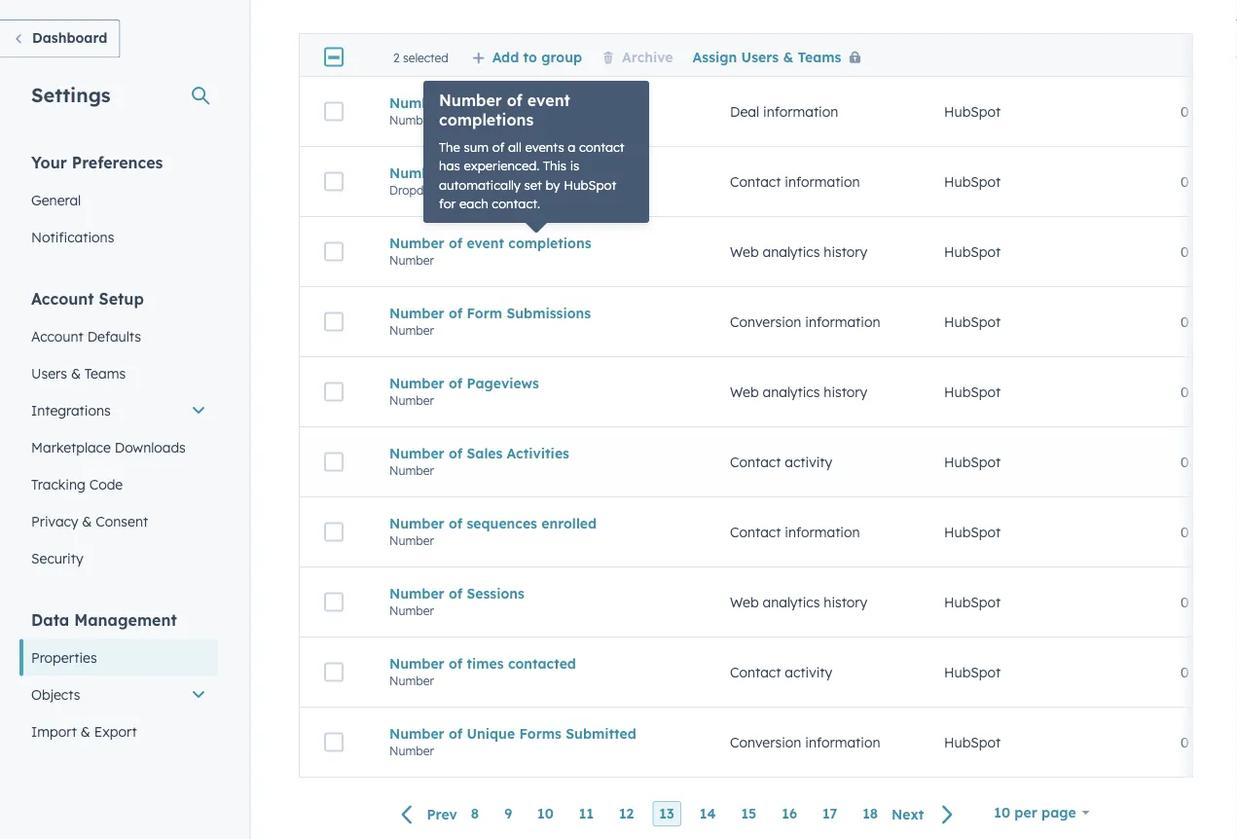 Task type: vqa. For each thing, say whether or not it's contained in the screenshot.
10 per page popup button
yes



Task type: describe. For each thing, give the bounding box(es) containing it.
number of unique forms submitted button
[[389, 725, 683, 742]]

analytics for number of pageviews
[[763, 383, 820, 400]]

activity for number of times contacted
[[785, 664, 833, 681]]

tracking
[[31, 476, 85, 493]]

number of times contacted number
[[389, 655, 576, 688]]

number of sales activities button
[[389, 445, 683, 462]]

2 selected
[[393, 50, 448, 64]]

setup
[[99, 289, 144, 308]]

hubspot for number of employees
[[944, 173, 1001, 190]]

objects
[[31, 686, 80, 703]]

contact
[[579, 139, 625, 155]]

information for number of employees
[[785, 173, 860, 190]]

hubspot for number of event completions
[[944, 243, 1001, 260]]

18
[[863, 805, 878, 822]]

security
[[31, 550, 83, 567]]

number of associated deals number
[[389, 94, 583, 127]]

data
[[31, 610, 69, 629]]

0 for number of sessions
[[1181, 594, 1189, 611]]

of for number of sequences enrolled
[[449, 515, 463, 532]]

0 for number of associated deals
[[1181, 103, 1189, 120]]

sales
[[467, 445, 503, 462]]

tracking code link
[[19, 466, 218, 503]]

consent
[[96, 513, 148, 530]]

data management
[[31, 610, 177, 629]]

notifications link
[[19, 219, 218, 256]]

of for number of form submissions
[[449, 304, 463, 322]]

forms
[[519, 725, 562, 742]]

account setup element
[[19, 288, 218, 577]]

users & teams link
[[19, 355, 218, 392]]

is
[[570, 158, 580, 174]]

users & teams
[[31, 365, 126, 382]]

conversion information for number of unique forms submitted
[[730, 734, 881, 751]]

web analytics history for number of sessions
[[730, 594, 868, 611]]

0 for number of employees
[[1181, 173, 1189, 190]]

your
[[31, 152, 67, 172]]

contacted
[[508, 655, 576, 672]]

number of employees dropdown select
[[389, 164, 540, 197]]

number inside number of employees dropdown select
[[389, 164, 445, 181]]

hubspot for number of sessions
[[944, 594, 1001, 611]]

0 for number of sales activities
[[1181, 453, 1189, 470]]

11 button
[[572, 801, 601, 827]]

number of sequences enrolled number
[[389, 515, 597, 548]]

number of event completions button
[[389, 234, 683, 251]]

by
[[546, 177, 560, 193]]

of for number of sessions
[[449, 585, 463, 602]]

18 button
[[856, 801, 885, 827]]

submitted
[[566, 725, 636, 742]]

2
[[393, 50, 400, 64]]

enrolled
[[542, 515, 597, 532]]

number of sales activities number
[[389, 445, 569, 478]]

unique
[[467, 725, 515, 742]]

number of sequences enrolled button
[[389, 515, 683, 532]]

number of pageviews button
[[389, 375, 683, 392]]

per
[[1015, 804, 1038, 821]]

hubspot for number of form submissions
[[944, 313, 1001, 330]]

17
[[823, 805, 837, 822]]

form
[[467, 304, 502, 322]]

export
[[94, 723, 137, 740]]

your preferences
[[31, 152, 163, 172]]

number of form submissions number
[[389, 304, 591, 338]]

17 button
[[816, 801, 844, 827]]

14 button
[[693, 801, 723, 827]]

contact activity for contacted
[[730, 664, 833, 681]]

& for teams
[[71, 365, 81, 382]]

0 for number of sequences enrolled
[[1181, 524, 1189, 541]]

number of times contacted button
[[389, 655, 683, 672]]

1 horizontal spatial users
[[741, 48, 779, 65]]

of for number of times contacted
[[449, 655, 463, 672]]

number of event completions the sum of all events a contact has experienced. this is automatically set by hubspot for each contact.
[[439, 91, 625, 212]]

assign users & teams
[[693, 48, 842, 65]]

number of pageviews number
[[389, 375, 539, 408]]

dropdown
[[389, 183, 446, 197]]

deal
[[730, 103, 759, 120]]

information for number of form submissions
[[805, 313, 881, 330]]

information for number of associated deals
[[763, 103, 838, 120]]

all
[[508, 139, 522, 155]]

web for number of pageviews
[[730, 383, 759, 400]]

16 button
[[775, 801, 804, 827]]

number of employees button
[[389, 164, 683, 181]]

general link
[[19, 182, 218, 219]]

12 button
[[612, 801, 641, 827]]

integrations button
[[19, 392, 218, 429]]

& up deal information
[[783, 48, 794, 65]]

0 vertical spatial teams
[[798, 48, 842, 65]]

management
[[74, 610, 177, 629]]

web for number of sessions
[[730, 594, 759, 611]]

0 for number of pageviews
[[1181, 383, 1189, 400]]

of down add
[[507, 91, 523, 110]]

contact information for number of employees
[[730, 173, 860, 190]]

number of event completions number
[[389, 234, 591, 267]]

contact for number of employees
[[730, 173, 781, 190]]

dashboard link
[[0, 19, 120, 58]]

import & export
[[31, 723, 137, 740]]

hubspot for number of pageviews
[[944, 383, 1001, 400]]

employees
[[467, 164, 540, 181]]

information for number of sequences enrolled
[[785, 524, 860, 541]]

times
[[467, 655, 504, 672]]

completions for number of event completions the sum of all events a contact has experienced. this is automatically set by hubspot for each contact.
[[439, 110, 534, 129]]

number inside number of event completions the sum of all events a contact has experienced. this is automatically set by hubspot for each contact.
[[439, 91, 502, 110]]

0 for number of form submissions
[[1181, 313, 1189, 330]]

number of form submissions button
[[389, 304, 683, 322]]

properties link
[[19, 639, 218, 676]]

hubspot for number of sequences enrolled
[[944, 524, 1001, 541]]

10 for 10
[[537, 805, 554, 822]]

contact.
[[492, 196, 540, 212]]

marketplace
[[31, 439, 111, 456]]

information for number of unique forms submitted
[[805, 734, 881, 751]]

import
[[31, 723, 77, 740]]

privacy
[[31, 513, 78, 530]]

14
[[700, 805, 716, 822]]

8
[[471, 805, 479, 822]]

hubspot for number of times contacted
[[944, 664, 1001, 681]]

privacy & consent link
[[19, 503, 218, 540]]

10 per page
[[994, 804, 1077, 821]]

experienced.
[[464, 158, 540, 174]]

submissions
[[507, 304, 591, 322]]

history for number of sessions
[[824, 594, 868, 611]]

number of sessions number
[[389, 585, 525, 618]]

pageviews
[[467, 375, 539, 392]]



Task type: locate. For each thing, give the bounding box(es) containing it.
of for number of pageviews
[[449, 375, 463, 392]]

users right assign on the right top of page
[[741, 48, 779, 65]]

2 analytics from the top
[[763, 383, 820, 400]]

16
[[782, 805, 797, 822]]

0 vertical spatial activity
[[785, 453, 833, 470]]

dashboard
[[32, 29, 107, 46]]

& up integrations
[[71, 365, 81, 382]]

of up the in the left top of the page
[[449, 94, 463, 111]]

10 for 10 per page
[[994, 804, 1011, 821]]

1 analytics from the top
[[763, 243, 820, 260]]

2 vertical spatial web analytics history
[[730, 594, 868, 611]]

2 activity from the top
[[785, 664, 833, 681]]

event down each
[[467, 234, 504, 251]]

properties
[[31, 649, 97, 666]]

7 0 from the top
[[1181, 524, 1189, 541]]

web analytics history for number of event completions
[[730, 243, 868, 260]]

for
[[439, 196, 456, 212]]

web analytics history for number of pageviews
[[730, 383, 868, 400]]

conversion for number of form submissions
[[730, 313, 802, 330]]

conversion information
[[730, 313, 881, 330], [730, 734, 881, 751]]

of inside number of employees dropdown select
[[449, 164, 463, 181]]

0 vertical spatial conversion
[[730, 313, 802, 330]]

&
[[783, 48, 794, 65], [71, 365, 81, 382], [82, 513, 92, 530], [81, 723, 90, 740]]

0 vertical spatial account
[[31, 289, 94, 308]]

objects button
[[19, 676, 218, 713]]

11
[[579, 805, 594, 822]]

0 horizontal spatial teams
[[85, 365, 126, 382]]

group
[[541, 48, 582, 65]]

2 0 from the top
[[1181, 173, 1189, 190]]

2 conversion information from the top
[[730, 734, 881, 751]]

account up account defaults
[[31, 289, 94, 308]]

13 button
[[653, 801, 681, 827]]

3 0 from the top
[[1181, 243, 1189, 260]]

contact information for number of sequences enrolled
[[730, 524, 860, 541]]

1 account from the top
[[31, 289, 94, 308]]

1 vertical spatial completions
[[509, 234, 591, 251]]

security link
[[19, 540, 218, 577]]

13
[[659, 805, 675, 822]]

marketplace downloads
[[31, 439, 186, 456]]

contact activity for activities
[[730, 453, 833, 470]]

of left unique
[[449, 725, 463, 742]]

2 conversion from the top
[[730, 734, 802, 751]]

& for export
[[81, 723, 90, 740]]

to
[[523, 48, 537, 65]]

of for number of event completions
[[449, 234, 463, 251]]

users inside account setup element
[[31, 365, 67, 382]]

1 activity from the top
[[785, 453, 833, 470]]

of inside number of form submissions number
[[449, 304, 463, 322]]

conversion
[[730, 313, 802, 330], [730, 734, 802, 751]]

web for number of event completions
[[730, 243, 759, 260]]

account defaults link
[[19, 318, 218, 355]]

number
[[439, 91, 502, 110], [389, 94, 445, 111], [389, 113, 434, 127], [389, 164, 445, 181], [389, 234, 445, 251], [389, 253, 434, 267], [389, 304, 445, 322], [389, 323, 434, 338], [389, 375, 445, 392], [389, 393, 434, 408], [389, 445, 445, 462], [389, 463, 434, 478], [389, 515, 445, 532], [389, 533, 434, 548], [389, 585, 445, 602], [389, 603, 434, 618], [389, 655, 445, 672], [389, 673, 434, 688], [389, 725, 445, 742], [389, 744, 434, 758]]

1 vertical spatial contact information
[[730, 524, 860, 541]]

contact for number of sales activities
[[730, 453, 781, 470]]

of for number of associated deals
[[449, 94, 463, 111]]

of left times at the bottom left
[[449, 655, 463, 672]]

hubspot for number of associated deals
[[944, 103, 1001, 120]]

add
[[492, 48, 519, 65]]

1 history from the top
[[824, 243, 868, 260]]

sequences
[[467, 515, 537, 532]]

analytics
[[763, 243, 820, 260], [763, 383, 820, 400], [763, 594, 820, 611]]

teams inside account setup element
[[85, 365, 126, 382]]

event down "add to group"
[[527, 91, 570, 110]]

of left pageviews
[[449, 375, 463, 392]]

defaults
[[87, 328, 141, 345]]

conversion information for number of form submissions
[[730, 313, 881, 330]]

1 contact information from the top
[[730, 173, 860, 190]]

of left all
[[492, 139, 505, 155]]

& right privacy
[[82, 513, 92, 530]]

completions up sum
[[439, 110, 534, 129]]

2 contact information from the top
[[730, 524, 860, 541]]

2 web from the top
[[730, 383, 759, 400]]

of down for on the top left of the page
[[449, 234, 463, 251]]

2 contact from the top
[[730, 453, 781, 470]]

10 right 9
[[537, 805, 554, 822]]

contact information
[[730, 173, 860, 190], [730, 524, 860, 541]]

import & export link
[[19, 713, 218, 750]]

10
[[994, 804, 1011, 821], [537, 805, 554, 822]]

1 contact from the top
[[730, 173, 781, 190]]

2 vertical spatial history
[[824, 594, 868, 611]]

1 horizontal spatial event
[[527, 91, 570, 110]]

of inside number of sessions number
[[449, 585, 463, 602]]

assign users & teams button
[[693, 48, 869, 65]]

9
[[504, 805, 512, 822]]

completions inside number of event completions number
[[509, 234, 591, 251]]

of for number of unique forms submitted
[[449, 725, 463, 742]]

1 vertical spatial history
[[824, 383, 868, 400]]

10 inside popup button
[[994, 804, 1011, 821]]

0 vertical spatial web analytics history
[[730, 243, 868, 260]]

hubspot for number of sales activities
[[944, 453, 1001, 470]]

tracking code
[[31, 476, 123, 493]]

1 web from the top
[[730, 243, 759, 260]]

web
[[730, 243, 759, 260], [730, 383, 759, 400], [730, 594, 759, 611]]

prev button
[[390, 802, 464, 827]]

contact activity
[[730, 453, 833, 470], [730, 664, 833, 681]]

0 vertical spatial analytics
[[763, 243, 820, 260]]

of inside number of associated deals number
[[449, 94, 463, 111]]

0 vertical spatial event
[[527, 91, 570, 110]]

1 web analytics history from the top
[[730, 243, 868, 260]]

0 vertical spatial conversion information
[[730, 313, 881, 330]]

event inside number of event completions number
[[467, 234, 504, 251]]

2 vertical spatial analytics
[[763, 594, 820, 611]]

0 vertical spatial history
[[824, 243, 868, 260]]

completions inside number of event completions the sum of all events a contact has experienced. this is automatically set by hubspot for each contact.
[[439, 110, 534, 129]]

1 vertical spatial web analytics history
[[730, 383, 868, 400]]

1 vertical spatial conversion information
[[730, 734, 881, 751]]

history for number of event completions
[[824, 243, 868, 260]]

a
[[568, 139, 576, 155]]

conversion for number of unique forms submitted
[[730, 734, 802, 751]]

0 for number of event completions
[[1181, 243, 1189, 260]]

of left form
[[449, 304, 463, 322]]

pagination navigation
[[390, 801, 966, 827]]

1 vertical spatial web
[[730, 383, 759, 400]]

3 analytics from the top
[[763, 594, 820, 611]]

assign
[[693, 48, 737, 65]]

account for account defaults
[[31, 328, 84, 345]]

0 horizontal spatial 10
[[537, 805, 554, 822]]

10 per page button
[[982, 793, 1103, 832]]

archive
[[622, 48, 673, 65]]

1 conversion information from the top
[[730, 313, 881, 330]]

of for number of employees
[[449, 164, 463, 181]]

2 vertical spatial web
[[730, 594, 759, 611]]

1 vertical spatial teams
[[85, 365, 126, 382]]

5 0 from the top
[[1181, 383, 1189, 400]]

1 horizontal spatial teams
[[798, 48, 842, 65]]

15 button
[[735, 801, 764, 827]]

users
[[741, 48, 779, 65], [31, 365, 67, 382]]

add to group
[[492, 48, 582, 65]]

10 left per
[[994, 804, 1011, 821]]

activity for number of sales activities
[[785, 453, 833, 470]]

account for account setup
[[31, 289, 94, 308]]

0 vertical spatial contact information
[[730, 173, 860, 190]]

teams down 'defaults'
[[85, 365, 126, 382]]

account defaults
[[31, 328, 141, 345]]

of inside number of times contacted number
[[449, 655, 463, 672]]

3 history from the top
[[824, 594, 868, 611]]

& left export
[[81, 723, 90, 740]]

of inside number of sales activities number
[[449, 445, 463, 462]]

deal information
[[730, 103, 838, 120]]

add to group button
[[472, 48, 582, 65]]

1 conversion from the top
[[730, 313, 802, 330]]

1 0 from the top
[[1181, 103, 1189, 120]]

history for number of pageviews
[[824, 383, 868, 400]]

2 account from the top
[[31, 328, 84, 345]]

of inside the number of pageviews number
[[449, 375, 463, 392]]

9 button
[[498, 801, 519, 827]]

4 0 from the top
[[1181, 313, 1189, 330]]

next button
[[885, 802, 966, 827]]

1 vertical spatial conversion
[[730, 734, 802, 751]]

10 0 from the top
[[1181, 734, 1189, 751]]

teams
[[798, 48, 842, 65], [85, 365, 126, 382]]

analytics for number of event completions
[[763, 243, 820, 260]]

archive button
[[602, 48, 673, 65]]

preferences
[[72, 152, 163, 172]]

0 horizontal spatial users
[[31, 365, 67, 382]]

the
[[439, 139, 460, 155]]

number of associated deals button
[[389, 94, 683, 111]]

completions for number of event completions number
[[509, 234, 591, 251]]

0 vertical spatial contact activity
[[730, 453, 833, 470]]

6 0 from the top
[[1181, 453, 1189, 470]]

next
[[892, 805, 924, 822]]

0 vertical spatial web
[[730, 243, 759, 260]]

event for number of event completions number
[[467, 234, 504, 251]]

1 vertical spatial users
[[31, 365, 67, 382]]

8 0 from the top
[[1181, 594, 1189, 611]]

& for consent
[[82, 513, 92, 530]]

1 vertical spatial event
[[467, 234, 504, 251]]

1 vertical spatial activity
[[785, 664, 833, 681]]

0 vertical spatial completions
[[439, 110, 534, 129]]

4 contact from the top
[[730, 664, 781, 681]]

number of event completions tooltip
[[423, 81, 649, 223]]

prev
[[427, 805, 457, 822]]

of inside number of unique forms submitted number
[[449, 725, 463, 742]]

automatically
[[439, 177, 521, 193]]

integrations
[[31, 402, 111, 419]]

teams up deal information
[[798, 48, 842, 65]]

2 history from the top
[[824, 383, 868, 400]]

of left sessions
[[449, 585, 463, 602]]

10 button
[[531, 801, 561, 827]]

1 vertical spatial account
[[31, 328, 84, 345]]

completions down contact. on the top left of the page
[[509, 234, 591, 251]]

of inside the number of sequences enrolled number
[[449, 515, 463, 532]]

of left sequences
[[449, 515, 463, 532]]

events
[[525, 139, 564, 155]]

of inside number of event completions number
[[449, 234, 463, 251]]

hubspot for number of unique forms submitted
[[944, 734, 1001, 751]]

& inside data management element
[[81, 723, 90, 740]]

analytics for number of sessions
[[763, 594, 820, 611]]

3 contact from the top
[[730, 524, 781, 541]]

activities
[[507, 445, 569, 462]]

selected
[[403, 50, 448, 64]]

users up integrations
[[31, 365, 67, 382]]

information
[[763, 103, 838, 120], [785, 173, 860, 190], [805, 313, 881, 330], [785, 524, 860, 541], [805, 734, 881, 751]]

your preferences element
[[19, 151, 218, 256]]

select
[[450, 183, 481, 197]]

data management element
[[19, 609, 218, 787]]

event inside number of event completions the sum of all events a contact has experienced. this is automatically set by hubspot for each contact.
[[527, 91, 570, 110]]

contact for number of times contacted
[[730, 664, 781, 681]]

1 vertical spatial analytics
[[763, 383, 820, 400]]

associated
[[467, 94, 541, 111]]

0 horizontal spatial event
[[467, 234, 504, 251]]

account up users & teams
[[31, 328, 84, 345]]

of left "sales"
[[449, 445, 463, 462]]

0 for number of unique forms submitted
[[1181, 734, 1189, 751]]

of for number of sales activities
[[449, 445, 463, 462]]

marketplace downloads link
[[19, 429, 218, 466]]

10 inside button
[[537, 805, 554, 822]]

number of unique forms submitted number
[[389, 725, 636, 758]]

0 for number of times contacted
[[1181, 664, 1189, 681]]

of up select
[[449, 164, 463, 181]]

3 web from the top
[[730, 594, 759, 611]]

contact for number of sequences enrolled
[[730, 524, 781, 541]]

history
[[824, 243, 868, 260], [824, 383, 868, 400], [824, 594, 868, 611]]

event for number of event completions the sum of all events a contact has experienced. this is automatically set by hubspot for each contact.
[[527, 91, 570, 110]]

hubspot inside number of event completions the sum of all events a contact has experienced. this is automatically set by hubspot for each contact.
[[564, 177, 616, 193]]

2 web analytics history from the top
[[730, 383, 868, 400]]

activity
[[785, 453, 833, 470], [785, 664, 833, 681]]

15
[[741, 805, 757, 822]]

set
[[524, 177, 542, 193]]

number of sessions button
[[389, 585, 683, 602]]

1 horizontal spatial 10
[[994, 804, 1011, 821]]

9 0 from the top
[[1181, 664, 1189, 681]]

1 vertical spatial contact activity
[[730, 664, 833, 681]]

3 web analytics history from the top
[[730, 594, 868, 611]]

2 contact activity from the top
[[730, 664, 833, 681]]

account setup
[[31, 289, 144, 308]]

0 vertical spatial users
[[741, 48, 779, 65]]

1 contact activity from the top
[[730, 453, 833, 470]]



